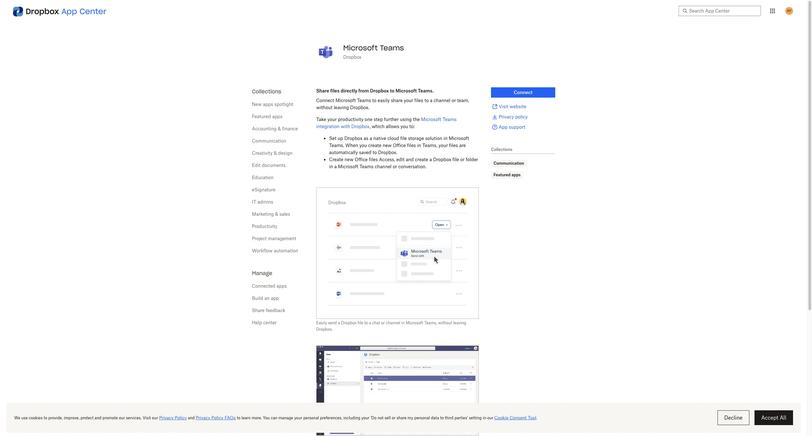 Task type: locate. For each thing, give the bounding box(es) containing it.
collections up new apps spotlight
[[252, 88, 282, 95]]

0 horizontal spatial collections
[[252, 88, 282, 95]]

are
[[459, 143, 466, 148]]

storage
[[408, 136, 424, 141]]

collections down app support
[[491, 147, 513, 152]]

you down using
[[401, 124, 408, 129]]

a left chat
[[369, 321, 371, 326]]

your inside connect microsoft teams to easily share your files to a channel or team, without leaving dropbox.
[[404, 98, 413, 103]]

1 vertical spatial connect
[[316, 98, 334, 103]]

connect inside 'button'
[[514, 90, 533, 95]]

microsoft teams integration with dropbox link
[[316, 117, 457, 129]]

in right solution at the right top
[[444, 136, 448, 141]]

a left team,
[[430, 98, 433, 103]]

create up conversation.
[[415, 157, 428, 162]]

or inside connect microsoft teams to easily share your files to a channel or team, without leaving dropbox.
[[452, 98, 456, 103]]

your down solution at the right top
[[439, 143, 448, 148]]

0 horizontal spatial communication
[[252, 138, 286, 144]]

files up the
[[415, 98, 423, 103]]

0 horizontal spatial file
[[358, 321, 363, 326]]

1 horizontal spatial without
[[438, 321, 452, 326]]

& left design
[[274, 150, 277, 156]]

0 vertical spatial leaving
[[334, 105, 349, 110]]

leaving inside easily send a dropbox file to a chat or channel in microsoft teams, without leaving dropbox.
[[453, 321, 466, 326]]

connect inside connect microsoft teams to easily share your files to a channel or team, without leaving dropbox.
[[316, 98, 334, 103]]

teams inside microsoft teams dropbox
[[380, 43, 404, 52]]

teams
[[380, 43, 404, 52], [357, 98, 371, 103], [443, 117, 457, 122], [360, 164, 374, 169]]

0 horizontal spatial featured apps
[[252, 114, 283, 119]]

set up dropbox as a native cloud file storage solution in microsoft teams. when you create new office files in teams, your files are automatically saved to dropbox. create new office files access, edit and create a dropbox file or folder in a microsoft teams channel or conversation.
[[329, 136, 478, 169]]

1 vertical spatial you
[[360, 143, 367, 148]]

set
[[329, 136, 337, 141]]

0 horizontal spatial you
[[360, 143, 367, 148]]

to inside set up dropbox as a native cloud file storage solution in microsoft teams. when you create new office files in teams, your files are automatically saved to dropbox. create new office files access, edit and create a dropbox file or folder in a microsoft teams channel or conversation.
[[373, 150, 377, 155]]

0 vertical spatial file
[[401, 136, 407, 141]]

0 horizontal spatial your
[[328, 117, 337, 122]]

0 horizontal spatial leaving
[[334, 105, 349, 110]]

& left sales
[[275, 212, 278, 217]]

or
[[452, 98, 456, 103], [460, 157, 465, 162], [393, 164, 397, 169], [381, 321, 385, 326]]

1 horizontal spatial app
[[499, 124, 508, 130]]

1 horizontal spatial your
[[404, 98, 413, 103]]

featured apps link for communication
[[494, 172, 521, 178]]

share
[[316, 88, 329, 94], [252, 308, 265, 313]]

without inside connect microsoft teams to easily share your files to a channel or team, without leaving dropbox.
[[316, 105, 333, 110]]

microsoft inside "microsoft teams integration with dropbox"
[[421, 117, 442, 122]]

new down cloud
[[383, 143, 392, 148]]

office
[[393, 143, 406, 148], [355, 157, 368, 162]]

you
[[401, 124, 408, 129], [360, 143, 367, 148]]

1 vertical spatial dropbox.
[[378, 150, 397, 155]]

1 horizontal spatial featured apps link
[[494, 172, 521, 178]]

app left center
[[61, 6, 77, 16]]

1 vertical spatial communication link
[[494, 160, 524, 167]]

featured apps for new apps spotlight
[[252, 114, 283, 119]]

apps for new apps spotlight's featured apps link
[[272, 114, 283, 119]]

or right chat
[[381, 321, 385, 326]]

apps for featured apps link corresponding to communication
[[512, 173, 521, 177]]

2 horizontal spatial your
[[439, 143, 448, 148]]

connect button
[[491, 87, 556, 98]]

send
[[328, 321, 337, 326]]

0 vertical spatial collections
[[252, 88, 282, 95]]

connect up visit website link on the right top of page
[[514, 90, 533, 95]]

communication for topmost communication link
[[252, 138, 286, 144]]

workflow
[[252, 248, 273, 254]]

microsoft inside microsoft teams dropbox
[[343, 43, 378, 52]]

0 horizontal spatial communication link
[[252, 138, 286, 144]]

share down build
[[252, 308, 265, 313]]

2 vertical spatial &
[[275, 212, 278, 217]]

to up share
[[390, 88, 395, 94]]

app down privacy
[[499, 124, 508, 130]]

your right share
[[404, 98, 413, 103]]

from
[[359, 88, 369, 94]]

share left 'directly'
[[316, 88, 329, 94]]

policy
[[515, 114, 528, 120]]

1 vertical spatial communication
[[494, 161, 524, 166]]

&
[[278, 126, 281, 132], [274, 150, 277, 156], [275, 212, 278, 217]]

share for share feedback
[[252, 308, 265, 313]]

website
[[510, 104, 527, 109]]

& left finance
[[278, 126, 281, 132]]

workflow automation link
[[252, 248, 298, 254]]

0 vertical spatial create
[[368, 143, 382, 148]]

0 horizontal spatial create
[[368, 143, 382, 148]]

share files directly from dropbox to microsoft teams.
[[316, 88, 434, 94]]

0 vertical spatial featured apps link
[[252, 114, 283, 119]]

channel right chat
[[386, 321, 400, 326]]

leaving inside connect microsoft teams to easily share your files to a channel or team, without leaving dropbox.
[[334, 105, 349, 110]]

a down create
[[334, 164, 337, 169]]

esignature
[[252, 187, 276, 193]]

conversation.
[[399, 164, 427, 169]]

education link
[[252, 175, 274, 180]]

teams. down up
[[329, 143, 344, 148]]

in inside easily send a dropbox file to a chat or channel in microsoft teams, without leaving dropbox.
[[402, 321, 405, 326]]

0 vertical spatial dropbox.
[[350, 105, 370, 110]]

connected
[[252, 284, 275, 289]]

teams. inside set up dropbox as a native cloud file storage solution in microsoft teams. when you create new office files in teams, your files are automatically saved to dropbox. create new office files access, edit and create a dropbox file or folder in a microsoft teams channel or conversation.
[[329, 143, 344, 148]]

teams inside "microsoft teams integration with dropbox"
[[443, 117, 457, 122]]

it admins link
[[252, 199, 273, 205]]

share feedback link
[[252, 308, 285, 313]]

0 horizontal spatial featured
[[252, 114, 271, 119]]

workflow automation
[[252, 248, 298, 254]]

1 vertical spatial featured apps link
[[494, 172, 521, 178]]

productivity link
[[252, 224, 277, 229]]

access,
[[379, 157, 395, 162]]

office down saved
[[355, 157, 368, 162]]

1 horizontal spatial communication link
[[494, 160, 524, 167]]

edit
[[252, 163, 261, 168]]

1 vertical spatial create
[[415, 157, 428, 162]]

in right chat
[[402, 321, 405, 326]]

files
[[330, 88, 340, 94], [415, 98, 423, 103], [407, 143, 416, 148], [449, 143, 458, 148], [369, 157, 378, 162]]

1 horizontal spatial dropbox.
[[350, 105, 370, 110]]

files down saved
[[369, 157, 378, 162]]

without for connect microsoft teams to easily share your files to a channel or team, without leaving dropbox.
[[316, 105, 333, 110]]

which
[[372, 124, 385, 129]]

1 horizontal spatial featured
[[494, 173, 511, 177]]

1 vertical spatial office
[[355, 157, 368, 162]]

1 vertical spatial new
[[345, 157, 354, 162]]

0 vertical spatial app
[[61, 6, 77, 16]]

0 horizontal spatial without
[[316, 105, 333, 110]]

dropbox. down easily
[[316, 327, 333, 332]]

creativity & design link
[[252, 150, 293, 156]]

microsoft
[[343, 43, 378, 52], [396, 88, 417, 94], [336, 98, 356, 103], [421, 117, 442, 122], [449, 136, 469, 141], [338, 164, 359, 169], [406, 321, 423, 326]]

saved
[[359, 150, 372, 155]]

0 horizontal spatial dropbox.
[[316, 327, 333, 332]]

1 horizontal spatial communication
[[494, 161, 524, 166]]

dropbox. up one
[[350, 105, 370, 110]]

up
[[338, 136, 343, 141]]

new apps spotlight
[[252, 102, 293, 107]]

featured for new apps spotlight
[[252, 114, 271, 119]]

1 vertical spatial &
[[274, 150, 277, 156]]

0 horizontal spatial teams.
[[329, 143, 344, 148]]

without inside easily send a dropbox file to a chat or channel in microsoft teams, without leaving dropbox.
[[438, 321, 452, 326]]

0 vertical spatial teams.
[[418, 88, 434, 94]]

teams,
[[423, 143, 438, 148], [424, 321, 437, 326]]

dropbox. inside easily send a dropbox file to a chat or channel in microsoft teams, without leaving dropbox.
[[316, 327, 333, 332]]

, which allows you to:
[[370, 124, 415, 129]]

2 vertical spatial dropbox.
[[316, 327, 333, 332]]

0 vertical spatial &
[[278, 126, 281, 132]]

0 vertical spatial featured apps
[[252, 114, 283, 119]]

file left chat
[[358, 321, 363, 326]]

1 vertical spatial file
[[453, 157, 459, 162]]

new down "automatically"
[[345, 157, 354, 162]]

or inside easily send a dropbox file to a chat or channel in microsoft teams, without leaving dropbox.
[[381, 321, 385, 326]]

1 vertical spatial without
[[438, 321, 452, 326]]

0 vertical spatial your
[[404, 98, 413, 103]]

teams inside connect microsoft teams to easily share your files to a channel or team, without leaving dropbox.
[[357, 98, 371, 103]]

share feedback
[[252, 308, 285, 313]]

teams, inside easily send a dropbox file to a chat or channel in microsoft teams, without leaving dropbox.
[[424, 321, 437, 326]]

a right send
[[338, 321, 340, 326]]

0 vertical spatial without
[[316, 105, 333, 110]]

1 horizontal spatial connect
[[514, 90, 533, 95]]

file right cloud
[[401, 136, 407, 141]]

1 vertical spatial leaving
[[453, 321, 466, 326]]

2 vertical spatial your
[[439, 143, 448, 148]]

you up saved
[[360, 143, 367, 148]]

one
[[365, 117, 373, 122]]

channel down "access," in the left top of the page
[[375, 164, 392, 169]]

file inside easily send a dropbox file to a chat or channel in microsoft teams, without leaving dropbox.
[[358, 321, 363, 326]]

dropbox.
[[350, 105, 370, 110], [378, 150, 397, 155], [316, 327, 333, 332]]

to right saved
[[373, 150, 377, 155]]

dropbox. for easily
[[350, 105, 370, 110]]

edit documents link
[[252, 163, 286, 168]]

0 vertical spatial share
[[316, 88, 329, 94]]

0 vertical spatial connect
[[514, 90, 533, 95]]

collections
[[252, 88, 282, 95], [491, 147, 513, 152]]

to right share
[[425, 98, 429, 103]]

2 horizontal spatial dropbox.
[[378, 150, 397, 155]]

channel left team,
[[434, 98, 451, 103]]

1 horizontal spatial share
[[316, 88, 329, 94]]

project management link
[[252, 236, 296, 241]]

your up the integration
[[328, 117, 337, 122]]

channel
[[434, 98, 451, 103], [375, 164, 392, 169], [386, 321, 400, 326]]

0 vertical spatial communication link
[[252, 138, 286, 144]]

& for finance
[[278, 126, 281, 132]]

1 vertical spatial app
[[499, 124, 508, 130]]

without
[[316, 105, 333, 110], [438, 321, 452, 326]]

microsoft inside easily send a dropbox file to a chat or channel in microsoft teams, without leaving dropbox.
[[406, 321, 423, 326]]

or left folder
[[460, 157, 465, 162]]

dropbox. inside connect microsoft teams to easily share your files to a channel or team, without leaving dropbox.
[[350, 105, 370, 110]]

in
[[444, 136, 448, 141], [417, 143, 421, 148], [329, 164, 333, 169], [402, 321, 405, 326]]

kp button
[[785, 6, 795, 16]]

featured apps link for new apps spotlight
[[252, 114, 283, 119]]

0 horizontal spatial office
[[355, 157, 368, 162]]

an
[[265, 296, 270, 301]]

productivity
[[252, 224, 277, 229]]

using
[[400, 117, 412, 122]]

connect up take
[[316, 98, 334, 103]]

dropbox. for file
[[316, 327, 333, 332]]

easily send a dropbox file to a chat or channel in microsoft teams, without leaving dropbox.
[[316, 321, 466, 332]]

1 vertical spatial teams.
[[329, 143, 344, 148]]

apps for connected apps link
[[277, 284, 287, 289]]

0 vertical spatial communication
[[252, 138, 286, 144]]

Search App Center text field
[[689, 7, 758, 14]]

a right "and"
[[430, 157, 432, 162]]

easily
[[316, 321, 327, 326]]

center
[[80, 6, 107, 16]]

leaving for connect microsoft teams to easily share your files to a channel or team, without leaving dropbox.
[[334, 105, 349, 110]]

2 vertical spatial channel
[[386, 321, 400, 326]]

0 vertical spatial teams,
[[423, 143, 438, 148]]

it admins
[[252, 199, 273, 205]]

1 horizontal spatial office
[[393, 143, 406, 148]]

1 vertical spatial collections
[[491, 147, 513, 152]]

1 horizontal spatial featured apps
[[494, 173, 521, 177]]

creativity & design
[[252, 150, 293, 156]]

teams, inside set up dropbox as a native cloud file storage solution in microsoft teams. when you create new office files in teams, your files are automatically saved to dropbox. create new office files access, edit and create a dropbox file or folder in a microsoft teams channel or conversation.
[[423, 143, 438, 148]]

1 horizontal spatial leaving
[[453, 321, 466, 326]]

or left team,
[[452, 98, 456, 103]]

1 vertical spatial featured apps
[[494, 173, 521, 177]]

1 vertical spatial channel
[[375, 164, 392, 169]]

it
[[252, 199, 256, 205]]

support
[[509, 124, 526, 130]]

0 vertical spatial channel
[[434, 98, 451, 103]]

dropbox inside microsoft teams dropbox
[[343, 54, 361, 60]]

1 horizontal spatial new
[[383, 143, 392, 148]]

your
[[404, 98, 413, 103], [328, 117, 337, 122], [439, 143, 448, 148]]

dropbox app center
[[26, 6, 107, 16]]

1 vertical spatial your
[[328, 117, 337, 122]]

new
[[383, 143, 392, 148], [345, 157, 354, 162]]

dropbox. inside set up dropbox as a native cloud file storage solution in microsoft teams. when you create new office files in teams, your files are automatically saved to dropbox. create new office files access, edit and create a dropbox file or folder in a microsoft teams channel or conversation.
[[378, 150, 397, 155]]

1 horizontal spatial collections
[[491, 147, 513, 152]]

teams. up the
[[418, 88, 434, 94]]

channel inside easily send a dropbox file to a chat or channel in microsoft teams, without leaving dropbox.
[[386, 321, 400, 326]]

0 vertical spatial you
[[401, 124, 408, 129]]

0 horizontal spatial share
[[252, 308, 265, 313]]

0 horizontal spatial featured apps link
[[252, 114, 283, 119]]

further
[[384, 117, 399, 122]]

automatically
[[329, 150, 358, 155]]

2 vertical spatial file
[[358, 321, 363, 326]]

collections for communication
[[491, 147, 513, 152]]

you inside set up dropbox as a native cloud file storage solution in microsoft teams. when you create new office files in teams, your files are automatically saved to dropbox. create new office files access, edit and create a dropbox file or folder in a microsoft teams channel or conversation.
[[360, 143, 367, 148]]

to left "easily"
[[372, 98, 377, 103]]

create down native
[[368, 143, 382, 148]]

office down cloud
[[393, 143, 406, 148]]

communication for the rightmost communication link
[[494, 161, 524, 166]]

featured apps
[[252, 114, 283, 119], [494, 173, 521, 177]]

1 vertical spatial share
[[252, 308, 265, 313]]

file left folder
[[453, 157, 459, 162]]

to left chat
[[364, 321, 368, 326]]

1 vertical spatial teams,
[[424, 321, 437, 326]]

0 horizontal spatial connect
[[316, 98, 334, 103]]

1 vertical spatial featured
[[494, 173, 511, 177]]

0 vertical spatial featured
[[252, 114, 271, 119]]

dropbox. up "access," in the left top of the page
[[378, 150, 397, 155]]



Task type: vqa. For each thing, say whether or not it's contained in the screenshot.
'you' to the right
yes



Task type: describe. For each thing, give the bounding box(es) containing it.
& for design
[[274, 150, 277, 156]]

when
[[346, 143, 358, 148]]

or down edit
[[393, 164, 397, 169]]

files left 'directly'
[[330, 88, 340, 94]]

a right as
[[370, 136, 372, 141]]

channel inside connect microsoft teams to easily share your files to a channel or team, without leaving dropbox.
[[434, 98, 451, 103]]

without for easily send a dropbox file to a chat or channel in microsoft teams, without leaving dropbox.
[[438, 321, 452, 326]]

connect for connect
[[514, 90, 533, 95]]

1 horizontal spatial you
[[401, 124, 408, 129]]

connect for connect microsoft teams to easily share your files to a channel or team, without leaving dropbox.
[[316, 98, 334, 103]]

accounting & finance link
[[252, 126, 298, 132]]

help center
[[252, 320, 277, 326]]

easily
[[378, 98, 390, 103]]

dropbox inside "microsoft teams integration with dropbox"
[[352, 124, 370, 129]]

in down create
[[329, 164, 333, 169]]

share for share files directly from dropbox to microsoft teams.
[[316, 88, 329, 94]]

apps for new apps spotlight 'link'
[[263, 102, 273, 107]]

microsoft teams integration with dropbox
[[316, 117, 457, 129]]

as
[[364, 136, 369, 141]]

collections for new apps spotlight
[[252, 88, 282, 95]]

featured apps for communication
[[494, 173, 521, 177]]

with
[[341, 124, 350, 129]]

creativity
[[252, 150, 273, 156]]

connect microsoft teams to easily share your files to a channel or team, without leaving dropbox.
[[316, 98, 469, 110]]

in down storage
[[417, 143, 421, 148]]

featured for communication
[[494, 173, 511, 177]]

microsoft teams dropbox
[[343, 43, 404, 60]]

project
[[252, 236, 267, 241]]

marketing
[[252, 212, 274, 217]]

build
[[252, 296, 263, 301]]

cloud
[[388, 136, 399, 141]]

privacy policy
[[499, 114, 528, 120]]

new
[[252, 102, 262, 107]]

sales
[[280, 212, 290, 217]]

,
[[370, 124, 371, 129]]

new apps spotlight link
[[252, 102, 293, 107]]

connected apps link
[[252, 284, 287, 289]]

privacy policy link
[[491, 113, 556, 121]]

admins
[[258, 199, 273, 205]]

management
[[268, 236, 296, 241]]

kp
[[788, 9, 792, 13]]

build an app
[[252, 296, 279, 301]]

folder
[[466, 157, 478, 162]]

step
[[374, 117, 383, 122]]

visit
[[499, 104, 509, 109]]

build an app link
[[252, 296, 279, 301]]

design
[[278, 150, 293, 156]]

dropbox inside easily send a dropbox file to a chat or channel in microsoft teams, without leaving dropbox.
[[341, 321, 357, 326]]

1 horizontal spatial file
[[401, 136, 407, 141]]

manage
[[252, 270, 272, 277]]

teams inside set up dropbox as a native cloud file storage solution in microsoft teams. when you create new office files in teams, your files are automatically saved to dropbox. create new office files access, edit and create a dropbox file or folder in a microsoft teams channel or conversation.
[[360, 164, 374, 169]]

accounting
[[252, 126, 277, 132]]

finance
[[282, 126, 298, 132]]

project management
[[252, 236, 296, 241]]

0 vertical spatial new
[[383, 143, 392, 148]]

2 horizontal spatial file
[[453, 157, 459, 162]]

edit documents
[[252, 163, 286, 168]]

visit website link
[[491, 103, 556, 111]]

spotlight
[[275, 102, 293, 107]]

a inside connect microsoft teams to easily share your files to a channel or team, without leaving dropbox.
[[430, 98, 433, 103]]

accounting & finance
[[252, 126, 298, 132]]

files down storage
[[407, 143, 416, 148]]

microsoft inside connect microsoft teams to easily share your files to a channel or team, without leaving dropbox.
[[336, 98, 356, 103]]

take your productivity one step further using the
[[316, 117, 421, 122]]

visit website
[[499, 104, 527, 109]]

files left are
[[449, 143, 458, 148]]

1 horizontal spatial teams.
[[418, 88, 434, 94]]

productivity
[[338, 117, 364, 122]]

marketing & sales
[[252, 212, 290, 217]]

1 horizontal spatial create
[[415, 157, 428, 162]]

0 vertical spatial office
[[393, 143, 406, 148]]

the
[[413, 117, 420, 122]]

leaving for easily send a dropbox file to a chat or channel in microsoft teams, without leaving dropbox.
[[453, 321, 466, 326]]

esignature link
[[252, 187, 276, 193]]

and
[[406, 157, 414, 162]]

native
[[374, 136, 386, 141]]

help center link
[[252, 320, 277, 326]]

allows
[[386, 124, 399, 129]]

share
[[391, 98, 403, 103]]

app support link
[[491, 123, 556, 131]]

0 horizontal spatial app
[[61, 6, 77, 16]]

help
[[252, 320, 262, 326]]

connected apps
[[252, 284, 287, 289]]

& for sales
[[275, 212, 278, 217]]

to inside easily send a dropbox file to a chat or channel in microsoft teams, without leaving dropbox.
[[364, 321, 368, 326]]

directly
[[341, 88, 358, 94]]

take
[[316, 117, 326, 122]]

privacy
[[499, 114, 514, 120]]

automation
[[274, 248, 298, 254]]

documents
[[262, 163, 286, 168]]

center
[[263, 320, 277, 326]]

solution
[[426, 136, 443, 141]]

chat
[[372, 321, 380, 326]]

create
[[329, 157, 344, 162]]

integration
[[316, 124, 340, 129]]

your inside set up dropbox as a native cloud file storage solution in microsoft teams. when you create new office files in teams, your files are automatically saved to dropbox. create new office files access, edit and create a dropbox file or folder in a microsoft teams channel or conversation.
[[439, 143, 448, 148]]

files inside connect microsoft teams to easily share your files to a channel or team, without leaving dropbox.
[[415, 98, 423, 103]]

channel inside set up dropbox as a native cloud file storage solution in microsoft teams. when you create new office files in teams, your files are automatically saved to dropbox. create new office files access, edit and create a dropbox file or folder in a microsoft teams channel or conversation.
[[375, 164, 392, 169]]

0 horizontal spatial new
[[345, 157, 354, 162]]

to:
[[410, 124, 415, 129]]



